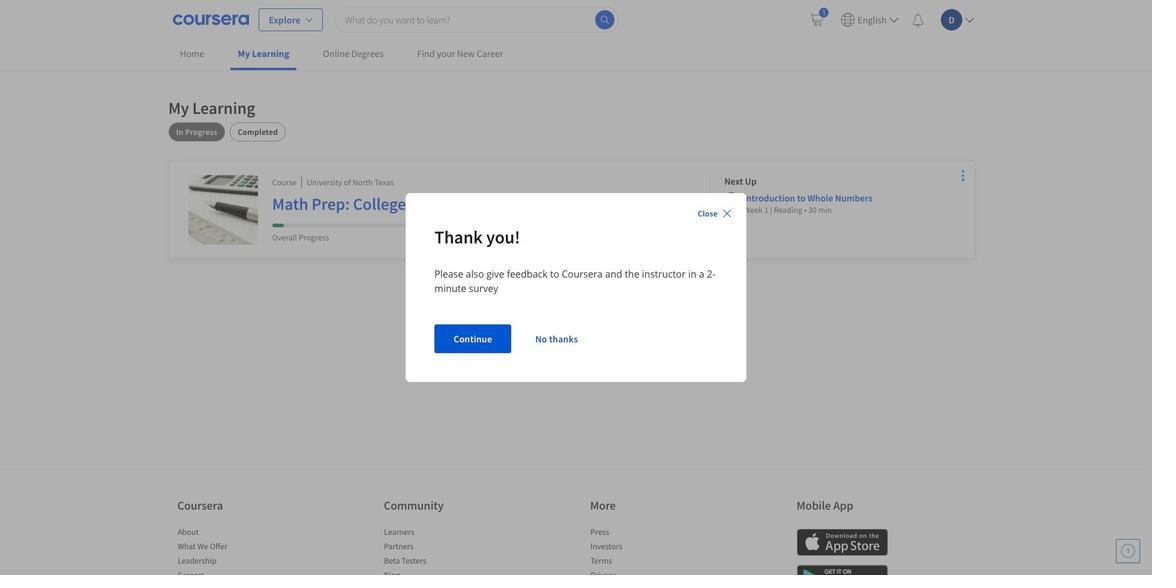 Task type: describe. For each thing, give the bounding box(es) containing it.
download on the app store image
[[797, 529, 888, 556]]

2 list from the left
[[384, 526, 486, 575]]

coursera image
[[173, 10, 249, 29]]

get it on google play image
[[797, 565, 888, 575]]

1 list from the left
[[177, 526, 279, 575]]

more option for math prep: college & work ready image
[[954, 167, 971, 184]]



Task type: vqa. For each thing, say whether or not it's contained in the screenshot.
More option for Math Prep: College & Work Ready image
yes



Task type: locate. For each thing, give the bounding box(es) containing it.
list
[[177, 526, 279, 575], [384, 526, 486, 575], [590, 526, 692, 575]]

menu item
[[836, 5, 904, 34]]

1 horizontal spatial list
[[384, 526, 486, 575]]

shopping cart: 1 item element
[[810, 8, 829, 27]]

help center image
[[1121, 544, 1135, 559]]

None search field
[[335, 6, 619, 33]]

dialog
[[406, 193, 746, 382]]

math prep: college & work ready image
[[188, 175, 258, 245]]

2 horizontal spatial list
[[590, 526, 692, 575]]

0 horizontal spatial list
[[177, 526, 279, 575]]

list item
[[177, 526, 279, 541], [384, 526, 486, 541], [590, 526, 692, 541], [177, 541, 279, 555], [384, 541, 486, 555], [590, 541, 692, 555], [177, 555, 279, 569], [384, 555, 486, 569], [590, 555, 692, 569], [177, 569, 279, 575], [384, 569, 486, 575], [590, 569, 692, 575]]

menu
[[802, 0, 979, 39]]

tab list
[[168, 122, 975, 142]]

3 list from the left
[[590, 526, 692, 575]]



